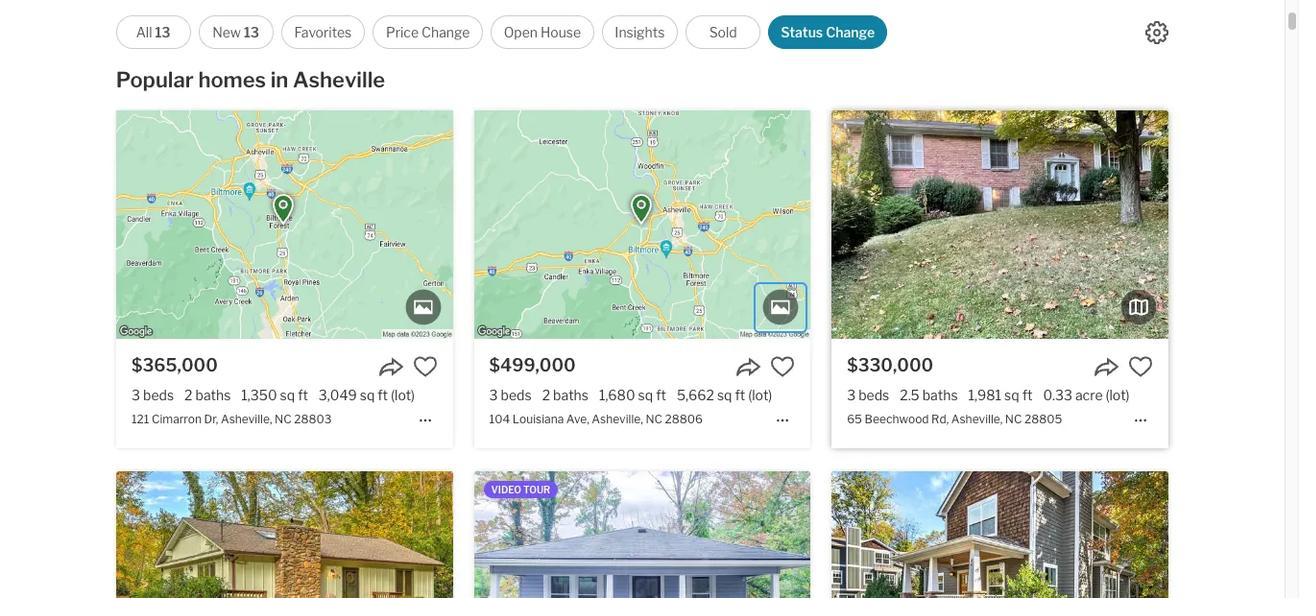 Task type: vqa. For each thing, say whether or not it's contained in the screenshot.
28806
yes



Task type: locate. For each thing, give the bounding box(es) containing it.
0 horizontal spatial 3 beds
[[132, 387, 174, 404]]

121 cimarron dr, asheville, nc 28803
[[132, 412, 332, 426]]

asheville, down 1,680
[[592, 412, 643, 426]]

asheville,
[[221, 412, 272, 426], [592, 412, 643, 426], [951, 412, 1003, 426]]

4 ft from the left
[[735, 387, 745, 404]]

sq right 1,680
[[638, 387, 653, 404]]

nc down "1,350 sq ft"
[[275, 412, 292, 426]]

1 3 beds from the left
[[132, 387, 174, 404]]

(lot) right acre
[[1106, 387, 1130, 404]]

0.33 acre (lot)
[[1043, 387, 1130, 404]]

house
[[541, 24, 581, 40]]

sq for $330,000
[[1005, 387, 1020, 404]]

0 horizontal spatial beds
[[143, 387, 174, 404]]

3 sq from the left
[[638, 387, 653, 404]]

All radio
[[116, 15, 191, 49]]

2 baths up ave,
[[542, 387, 589, 404]]

2 horizontal spatial asheville,
[[951, 412, 1003, 426]]

change
[[422, 24, 470, 40], [826, 24, 875, 40]]

1 horizontal spatial beds
[[501, 387, 532, 404]]

2 horizontal spatial 3 beds
[[847, 387, 889, 404]]

(lot)
[[391, 387, 415, 404], [748, 387, 772, 404], [1106, 387, 1130, 404]]

favorite button checkbox for $330,000
[[1128, 355, 1153, 380]]

13
[[155, 24, 171, 40], [244, 24, 259, 40]]

beds up 104
[[501, 387, 532, 404]]

asheville, for $330,000
[[951, 412, 1003, 426]]

Status Change radio
[[768, 15, 888, 49]]

2 horizontal spatial (lot)
[[1106, 387, 1130, 404]]

13 right new
[[244, 24, 259, 40]]

13 inside new option
[[244, 24, 259, 40]]

photo of 84 bassett rd, asheville, nc 28804 image
[[832, 471, 1169, 598]]

change inside radio
[[422, 24, 470, 40]]

1 horizontal spatial 2 baths
[[542, 387, 589, 404]]

1 horizontal spatial 3
[[489, 387, 498, 404]]

3
[[132, 387, 140, 404], [489, 387, 498, 404], [847, 387, 856, 404]]

2 baths from the left
[[553, 387, 589, 404]]

beds up 65
[[859, 387, 889, 404]]

1 baths from the left
[[195, 387, 231, 404]]

photo of 39 spooks branch ext, asheville, nc 28804 image
[[116, 471, 453, 598]]

favorite button image up 5,662 sq ft (lot)
[[770, 355, 795, 380]]

3 beds from the left
[[859, 387, 889, 404]]

ft up 28803
[[298, 387, 308, 404]]

popular homes in asheville
[[116, 67, 385, 92]]

2 up the louisiana at the bottom left
[[542, 387, 550, 404]]

3 beds up 104
[[489, 387, 532, 404]]

2 13 from the left
[[244, 24, 259, 40]]

2
[[184, 387, 193, 404], [542, 387, 550, 404]]

1,680 sq ft
[[599, 387, 666, 404]]

13 right the all
[[155, 24, 171, 40]]

change right status
[[826, 24, 875, 40]]

2 for $365,000
[[184, 387, 193, 404]]

3 3 from the left
[[847, 387, 856, 404]]

65
[[847, 412, 862, 426]]

2 3 beds from the left
[[489, 387, 532, 404]]

104 louisiana ave, asheville, nc 28806
[[489, 412, 703, 426]]

2 beds from the left
[[501, 387, 532, 404]]

change inside radio
[[826, 24, 875, 40]]

3 baths from the left
[[923, 387, 958, 404]]

option group
[[116, 15, 888, 49]]

nc for $499,000
[[646, 412, 663, 426]]

favorite button checkbox up '0.33 acre (lot)'
[[1128, 355, 1153, 380]]

0 horizontal spatial 3
[[132, 387, 140, 404]]

3 beds up 121
[[132, 387, 174, 404]]

ft right 3,049
[[378, 387, 388, 404]]

sq
[[280, 387, 295, 404], [360, 387, 375, 404], [638, 387, 653, 404], [717, 387, 732, 404], [1005, 387, 1020, 404]]

favorite button image
[[413, 355, 438, 380]]

beds for $365,000
[[143, 387, 174, 404]]

(lot) for $499,000
[[748, 387, 772, 404]]

option group containing all
[[116, 15, 888, 49]]

2 baths
[[184, 387, 231, 404], [542, 387, 589, 404]]

121
[[132, 412, 149, 426]]

3 beds for $499,000
[[489, 387, 532, 404]]

2 asheville, from the left
[[592, 412, 643, 426]]

0 horizontal spatial nc
[[275, 412, 292, 426]]

(lot) down favorite button checkbox
[[748, 387, 772, 404]]

0 horizontal spatial 2 baths
[[184, 387, 231, 404]]

sq right 1,350
[[280, 387, 295, 404]]

nc
[[275, 412, 292, 426], [646, 412, 663, 426], [1005, 412, 1022, 426]]

4 sq from the left
[[717, 387, 732, 404]]

0 horizontal spatial 13
[[155, 24, 171, 40]]

5 sq from the left
[[1005, 387, 1020, 404]]

nc down 1,981 sq ft
[[1005, 412, 1022, 426]]

0 horizontal spatial favorite button checkbox
[[413, 355, 438, 380]]

2 horizontal spatial nc
[[1005, 412, 1022, 426]]

3 beds up 65
[[847, 387, 889, 404]]

2 horizontal spatial baths
[[923, 387, 958, 404]]

beds up 121
[[143, 387, 174, 404]]

2 horizontal spatial beds
[[859, 387, 889, 404]]

new 13
[[212, 24, 259, 40]]

3 asheville, from the left
[[951, 412, 1003, 426]]

change right price
[[422, 24, 470, 40]]

(lot) down favorite button image
[[391, 387, 415, 404]]

2 nc from the left
[[646, 412, 663, 426]]

nc for $365,000
[[275, 412, 292, 426]]

1 horizontal spatial 3 beds
[[489, 387, 532, 404]]

1 13 from the left
[[155, 24, 171, 40]]

3 up 104
[[489, 387, 498, 404]]

asheville, down '1,981'
[[951, 412, 1003, 426]]

ft for $499,000
[[656, 387, 666, 404]]

13 for all 13
[[155, 24, 171, 40]]

1 2 baths from the left
[[184, 387, 231, 404]]

2 up cimarron
[[184, 387, 193, 404]]

1 favorite button checkbox from the left
[[413, 355, 438, 380]]

1 beds from the left
[[143, 387, 174, 404]]

3 for $365,000
[[132, 387, 140, 404]]

2 2 baths from the left
[[542, 387, 589, 404]]

1 horizontal spatial nc
[[646, 412, 663, 426]]

2 3 from the left
[[489, 387, 498, 404]]

2 horizontal spatial 3
[[847, 387, 856, 404]]

1 (lot) from the left
[[391, 387, 415, 404]]

2 sq from the left
[[360, 387, 375, 404]]

beds
[[143, 387, 174, 404], [501, 387, 532, 404], [859, 387, 889, 404]]

baths up ave,
[[553, 387, 589, 404]]

3 (lot) from the left
[[1106, 387, 1130, 404]]

5 ft from the left
[[1022, 387, 1033, 404]]

121 cimarron dr, asheville, nc 28803 image
[[116, 110, 453, 339]]

sq right 5,662
[[717, 387, 732, 404]]

favorites
[[294, 24, 352, 40]]

ft for $330,000
[[1022, 387, 1033, 404]]

favorite button checkbox
[[413, 355, 438, 380], [1128, 355, 1153, 380]]

2 baths for $365,000
[[184, 387, 231, 404]]

baths up dr,
[[195, 387, 231, 404]]

1 horizontal spatial asheville,
[[592, 412, 643, 426]]

1 horizontal spatial (lot)
[[748, 387, 772, 404]]

Sold radio
[[686, 15, 761, 49]]

louisiana
[[513, 412, 564, 426]]

favorite button image
[[770, 355, 795, 380], [1128, 355, 1153, 380]]

price
[[386, 24, 419, 40]]

2 2 from the left
[[542, 387, 550, 404]]

asheville, down 1,350
[[221, 412, 272, 426]]

1 nc from the left
[[275, 412, 292, 426]]

1 horizontal spatial favorite button checkbox
[[1128, 355, 1153, 380]]

1 horizontal spatial favorite button image
[[1128, 355, 1153, 380]]

rd,
[[932, 412, 949, 426]]

1 3 from the left
[[132, 387, 140, 404]]

favorite button checkbox
[[770, 355, 795, 380]]

3 up 121
[[132, 387, 140, 404]]

favorite button checkbox up 3,049 sq ft (lot)
[[413, 355, 438, 380]]

ave,
[[566, 412, 589, 426]]

0 horizontal spatial favorite button image
[[770, 355, 795, 380]]

change for status change
[[826, 24, 875, 40]]

5,662
[[677, 387, 714, 404]]

1 sq from the left
[[280, 387, 295, 404]]

favorite button image up '0.33 acre (lot)'
[[1128, 355, 1153, 380]]

1 change from the left
[[422, 24, 470, 40]]

1 asheville, from the left
[[221, 412, 272, 426]]

3 beds for $365,000
[[132, 387, 174, 404]]

baths
[[195, 387, 231, 404], [553, 387, 589, 404], [923, 387, 958, 404]]

2 (lot) from the left
[[748, 387, 772, 404]]

13 inside all option
[[155, 24, 171, 40]]

0 horizontal spatial asheville,
[[221, 412, 272, 426]]

sq right 3,049
[[360, 387, 375, 404]]

favorite button image for $499,000
[[770, 355, 795, 380]]

2 change from the left
[[826, 24, 875, 40]]

photo of 33 liberty st, asheville, nc 28803 image
[[474, 471, 811, 598]]

1 horizontal spatial 2
[[542, 387, 550, 404]]

sq right '1,981'
[[1005, 387, 1020, 404]]

open
[[504, 24, 538, 40]]

2 for $499,000
[[542, 387, 550, 404]]

1 ft from the left
[[298, 387, 308, 404]]

ft
[[298, 387, 308, 404], [378, 387, 388, 404], [656, 387, 666, 404], [735, 387, 745, 404], [1022, 387, 1033, 404]]

ft up 28806
[[656, 387, 666, 404]]

1 horizontal spatial change
[[826, 24, 875, 40]]

1 horizontal spatial 13
[[244, 24, 259, 40]]

0 horizontal spatial baths
[[195, 387, 231, 404]]

nc left 28806
[[646, 412, 663, 426]]

baths up rd,
[[923, 387, 958, 404]]

cimarron
[[152, 412, 202, 426]]

1 favorite button image from the left
[[770, 355, 795, 380]]

2 favorite button image from the left
[[1128, 355, 1153, 380]]

2 favorite button checkbox from the left
[[1128, 355, 1153, 380]]

2 baths up dr,
[[184, 387, 231, 404]]

3 3 beds from the left
[[847, 387, 889, 404]]

1 2 from the left
[[184, 387, 193, 404]]

ft right 5,662
[[735, 387, 745, 404]]

3 for $330,000
[[847, 387, 856, 404]]

3 beds
[[132, 387, 174, 404], [489, 387, 532, 404], [847, 387, 889, 404]]

3 nc from the left
[[1005, 412, 1022, 426]]

28806
[[665, 412, 703, 426]]

1 horizontal spatial baths
[[553, 387, 589, 404]]

3 ft from the left
[[656, 387, 666, 404]]

0 horizontal spatial 2
[[184, 387, 193, 404]]

0 horizontal spatial (lot)
[[391, 387, 415, 404]]

ft up 28805
[[1022, 387, 1033, 404]]

3 up 65
[[847, 387, 856, 404]]

0 horizontal spatial change
[[422, 24, 470, 40]]



Task type: describe. For each thing, give the bounding box(es) containing it.
status
[[781, 24, 823, 40]]

3 for $499,000
[[489, 387, 498, 404]]

beds for $499,000
[[501, 387, 532, 404]]

3,049 sq ft (lot)
[[319, 387, 415, 404]]

dr,
[[204, 412, 218, 426]]

status change
[[781, 24, 875, 40]]

sold
[[709, 24, 737, 40]]

1,350
[[241, 387, 277, 404]]

Insights radio
[[602, 15, 678, 49]]

all 13
[[136, 24, 171, 40]]

nc for $330,000
[[1005, 412, 1022, 426]]

Favorites radio
[[281, 15, 365, 49]]

2 ft from the left
[[378, 387, 388, 404]]

open house
[[504, 24, 581, 40]]

acre
[[1075, 387, 1103, 404]]

(lot) for $365,000
[[391, 387, 415, 404]]

popular
[[116, 67, 194, 92]]

ft for $365,000
[[298, 387, 308, 404]]

homes
[[198, 67, 266, 92]]

65 beechwood rd, asheville, nc 28805
[[847, 412, 1062, 426]]

1,981 sq ft
[[968, 387, 1033, 404]]

photo of 65 beechwood rd, asheville, nc 28805 image
[[832, 110, 1169, 339]]

13 for new 13
[[244, 24, 259, 40]]

104 louisiana ave, asheville, nc 28806 image
[[474, 110, 811, 339]]

2.5
[[900, 387, 920, 404]]

favorite button image for $330,000
[[1128, 355, 1153, 380]]

$499,000
[[489, 356, 576, 376]]

tour
[[523, 484, 550, 495]]

asheville, for $499,000
[[592, 412, 643, 426]]

Open House radio
[[491, 15, 594, 49]]

New radio
[[198, 15, 273, 49]]

3 beds for $330,000
[[847, 387, 889, 404]]

baths for $499,000
[[553, 387, 589, 404]]

0.33
[[1043, 387, 1073, 404]]

Price Change radio
[[373, 15, 483, 49]]

video
[[491, 484, 521, 495]]

price change
[[386, 24, 470, 40]]

baths for $330,000
[[923, 387, 958, 404]]

insights
[[615, 24, 665, 40]]

2 baths for $499,000
[[542, 387, 589, 404]]

sq for $365,000
[[280, 387, 295, 404]]

all
[[136, 24, 152, 40]]

change for price change
[[422, 24, 470, 40]]

$365,000
[[132, 356, 218, 376]]

$330,000
[[847, 356, 934, 376]]

baths for $365,000
[[195, 387, 231, 404]]

1,680
[[599, 387, 635, 404]]

2.5 baths
[[900, 387, 958, 404]]

28805
[[1025, 412, 1062, 426]]

asheville
[[293, 67, 385, 92]]

favorite button checkbox for $365,000
[[413, 355, 438, 380]]

in
[[270, 67, 288, 92]]

104
[[489, 412, 510, 426]]

beechwood
[[865, 412, 929, 426]]

1,981
[[968, 387, 1002, 404]]

sq for $499,000
[[638, 387, 653, 404]]

new
[[212, 24, 241, 40]]

video tour
[[491, 484, 550, 495]]

3,049
[[319, 387, 357, 404]]

beds for $330,000
[[859, 387, 889, 404]]

asheville, for $365,000
[[221, 412, 272, 426]]

5,662 sq ft (lot)
[[677, 387, 772, 404]]

28803
[[294, 412, 332, 426]]

1,350 sq ft
[[241, 387, 308, 404]]



